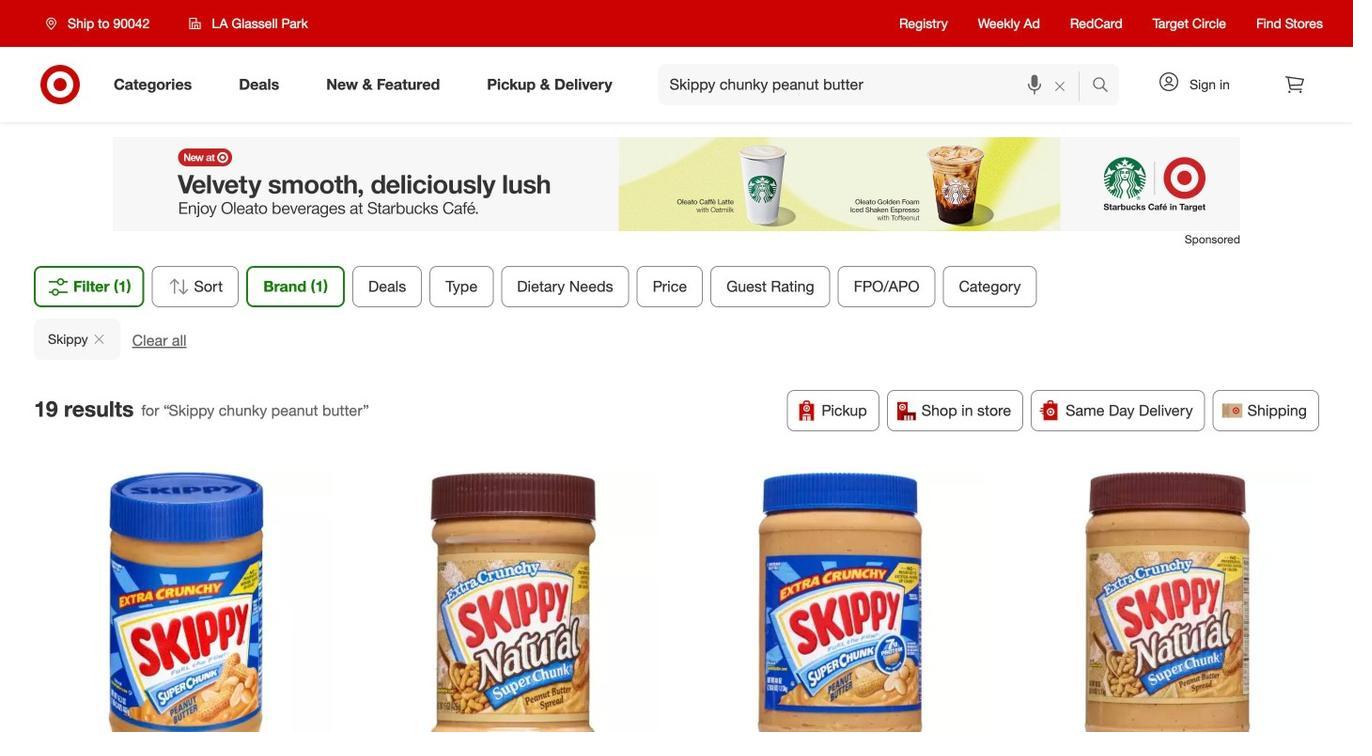 Task type: locate. For each thing, give the bounding box(es) containing it.
skippy natural super chunk peanut butter - 15oz image
[[368, 472, 658, 732], [368, 472, 658, 732]]

What can we help you find? suggestions appear below search field
[[658, 64, 1097, 105]]

advertisement element
[[113, 137, 1241, 231]]

skippy chunky peanut butter - 40oz image
[[695, 472, 985, 732], [695, 472, 985, 732]]

skippy chunky peanut butter - 16.3oz image
[[41, 472, 331, 732], [41, 472, 331, 732]]

skippy natural chunky peanut butter - 40oz image
[[1022, 472, 1312, 732], [1022, 472, 1312, 732]]



Task type: vqa. For each thing, say whether or not it's contained in the screenshot.
What can we help you find? suggestions appear below search box
yes



